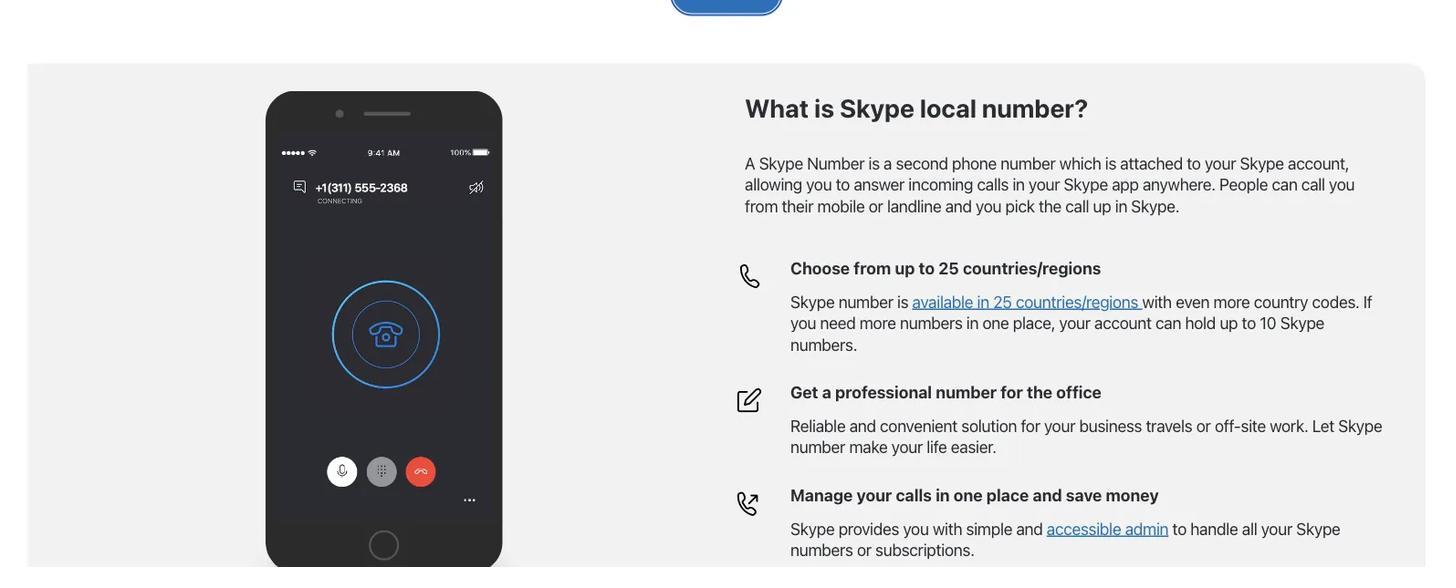 Task type: vqa. For each thing, say whether or not it's contained in the screenshot.
'Skype' inside Skype link
no



Task type: locate. For each thing, give the bounding box(es) containing it.
0 vertical spatial can
[[1272, 175, 1298, 195]]

your right the place,
[[1059, 313, 1091, 333]]

0 vertical spatial a
[[884, 154, 892, 173]]

a inside a skype number is a second phone number which is attached to your skype account, allowing you to answer incoming calls in your skype app anywhere. people can call you from their mobile or landline and you pick the call up in skype.
[[884, 154, 892, 173]]

can down "account,"
[[1272, 175, 1298, 195]]

0 horizontal spatial up
[[895, 259, 915, 278]]

to handle all your skype numbers or subscriptions.
[[791, 519, 1341, 560]]

number up pick
[[1001, 154, 1056, 173]]

and down incoming
[[945, 196, 972, 216]]

numbers down 'available' on the right
[[900, 313, 963, 333]]

and
[[945, 196, 972, 216], [850, 416, 876, 436], [1033, 486, 1062, 506], [1016, 519, 1043, 539]]

one up skype provides you with simple and accessible admin at the bottom of page
[[954, 486, 983, 506]]

place,
[[1013, 313, 1056, 333]]

0 horizontal spatial 25
[[939, 259, 959, 278]]

0 vertical spatial calls
[[977, 175, 1009, 195]]

1 vertical spatial numbers
[[791, 541, 853, 560]]

0 vertical spatial the
[[1039, 196, 1062, 216]]

numbers.
[[791, 335, 857, 354]]

skype
[[840, 93, 915, 123], [759, 154, 803, 173], [1240, 154, 1284, 173], [1064, 175, 1108, 195], [791, 292, 835, 312], [1281, 313, 1325, 333], [1338, 416, 1383, 436], [791, 519, 835, 539], [1297, 519, 1341, 539]]

is right what
[[814, 93, 834, 123]]

more
[[1214, 292, 1250, 312], [860, 313, 896, 333]]

2 vertical spatial or
[[857, 541, 872, 560]]

number
[[1001, 154, 1056, 173], [839, 292, 894, 312], [936, 383, 997, 403], [791, 438, 845, 457]]

available in 25 countries/regions link
[[913, 292, 1142, 312]]

you down number in the top right of the page
[[806, 175, 832, 195]]

to up 'available' on the right
[[919, 259, 935, 278]]

25 right 'available' on the right
[[993, 292, 1012, 312]]

in down skype number is available in 25 countries/regions
[[967, 313, 979, 333]]

skype down 'country'
[[1281, 313, 1325, 333]]

0 horizontal spatial call
[[1066, 196, 1089, 216]]

simple
[[966, 519, 1013, 539]]

skype.
[[1131, 196, 1180, 216]]

1 horizontal spatial up
[[1093, 196, 1111, 216]]

their
[[782, 196, 814, 216]]

pick
[[1006, 196, 1035, 216]]

1 horizontal spatial from
[[854, 259, 891, 278]]

more right need
[[860, 313, 896, 333]]

your right the all
[[1261, 519, 1293, 539]]

can inside with even more country codes. if you need more numbers in one place, your account can hold up to 10 skype numbers.
[[1156, 313, 1181, 333]]

you down "account,"
[[1329, 175, 1355, 195]]

call
[[1302, 175, 1325, 195], [1066, 196, 1089, 216]]

25 up 'available' on the right
[[939, 259, 959, 278]]

numbers down the provides at the right bottom of page
[[791, 541, 853, 560]]

your down office
[[1044, 416, 1076, 436]]

1 vertical spatial calls
[[896, 486, 932, 506]]

1 vertical spatial more
[[860, 313, 896, 333]]

from down allowing
[[745, 196, 778, 216]]

calls down 'phone'
[[977, 175, 1009, 195]]

for
[[1001, 383, 1023, 403], [1021, 416, 1040, 436]]

in
[[1013, 175, 1025, 195], [1115, 196, 1128, 216], [977, 292, 990, 312], [967, 313, 979, 333], [936, 486, 950, 506]]

to inside to handle all your skype numbers or subscriptions.
[[1173, 519, 1187, 539]]

numbers inside with even more country codes. if you need more numbers in one place, your account can hold up to 10 skype numbers.
[[900, 313, 963, 333]]

your down convenient
[[892, 438, 923, 457]]

life
[[927, 438, 947, 457]]

admin
[[1125, 519, 1169, 539]]

numbers inside to handle all your skype numbers or subscriptions.
[[791, 541, 853, 560]]

0 vertical spatial call
[[1302, 175, 1325, 195]]

1 vertical spatial from
[[854, 259, 891, 278]]

convenient
[[880, 416, 958, 436]]

0 vertical spatial for
[[1001, 383, 1023, 403]]

or
[[869, 196, 883, 216], [1197, 416, 1211, 436], [857, 541, 872, 560]]

0 horizontal spatial can
[[1156, 313, 1181, 333]]

skype right let
[[1338, 416, 1383, 436]]

25
[[939, 259, 959, 278], [993, 292, 1012, 312]]

10
[[1260, 313, 1277, 333]]

countries/regions up available in 25 countries/regions "link" at the right
[[963, 259, 1101, 278]]

2 vertical spatial up
[[1220, 313, 1238, 333]]

your
[[1205, 154, 1236, 173], [1029, 175, 1060, 195], [1059, 313, 1091, 333], [1044, 416, 1076, 436], [892, 438, 923, 457], [857, 486, 892, 506], [1261, 519, 1293, 539]]

to right admin on the right bottom of page
[[1173, 519, 1187, 539]]

a up "answer"
[[884, 154, 892, 173]]

countries/regions
[[963, 259, 1101, 278], [1016, 292, 1139, 312]]

1 vertical spatial for
[[1021, 416, 1040, 436]]

call down the which
[[1066, 196, 1089, 216]]

countries/regions up the place,
[[1016, 292, 1139, 312]]

and up make
[[850, 416, 876, 436]]

1 vertical spatial a
[[822, 383, 831, 403]]

for inside reliable and convenient solution for your business travels or off-site work. let skype number make your life easier.
[[1021, 416, 1040, 436]]

need
[[820, 313, 856, 333]]

call down "account,"
[[1302, 175, 1325, 195]]

0 horizontal spatial numbers
[[791, 541, 853, 560]]

0 vertical spatial numbers
[[900, 313, 963, 333]]

0 vertical spatial countries/regions
[[963, 259, 1101, 278]]

0 horizontal spatial calls
[[896, 486, 932, 506]]

1 vertical spatial or
[[1197, 416, 1211, 436]]

1 vertical spatial with
[[933, 519, 962, 539]]

you up subscriptions.
[[903, 519, 929, 539]]

skype number is available in 25 countries/regions
[[791, 292, 1142, 312]]

with left even
[[1142, 292, 1172, 312]]

skype up "people" on the top of the page
[[1240, 154, 1284, 173]]

is
[[814, 93, 834, 123], [869, 154, 880, 173], [1105, 154, 1117, 173], [897, 292, 909, 312]]

up right hold
[[1220, 313, 1238, 333]]

0 vertical spatial or
[[869, 196, 883, 216]]

skype right the all
[[1297, 519, 1341, 539]]

or left off-
[[1197, 416, 1211, 436]]

your inside to handle all your skype numbers or subscriptions.
[[1261, 519, 1293, 539]]

you
[[806, 175, 832, 195], [1329, 175, 1355, 195], [976, 196, 1002, 216], [791, 313, 816, 333], [903, 519, 929, 539]]

one down skype number is available in 25 countries/regions
[[983, 313, 1009, 333]]

can inside a skype number is a second phone number which is attached to your skype account, allowing you to answer incoming calls in your skype app anywhere. people can call you from their mobile or landline and you pick the call up in skype.
[[1272, 175, 1298, 195]]

number?
[[982, 93, 1088, 123]]

reliable and convenient solution for your business travels or off-site work. let skype number make your life easier.
[[791, 416, 1383, 457]]

attached
[[1120, 154, 1183, 173]]

with
[[1142, 292, 1172, 312], [933, 519, 962, 539]]

up
[[1093, 196, 1111, 216], [895, 259, 915, 278], [1220, 313, 1238, 333]]

and left the save
[[1033, 486, 1062, 506]]

the inside a skype number is a second phone number which is attached to your skype account, allowing you to answer incoming calls in your skype app anywhere. people can call you from their mobile or landline and you pick the call up in skype.
[[1039, 196, 1062, 216]]

1 horizontal spatial a
[[884, 154, 892, 173]]

0 vertical spatial more
[[1214, 292, 1250, 312]]

1 horizontal spatial with
[[1142, 292, 1172, 312]]

what is skype local number?
[[745, 93, 1088, 123]]

can left hold
[[1156, 313, 1181, 333]]

0 horizontal spatial with
[[933, 519, 962, 539]]

1 vertical spatial 25
[[993, 292, 1012, 312]]

money
[[1106, 486, 1159, 506]]

calls inside a skype number is a second phone number which is attached to your skype account, allowing you to answer incoming calls in your skype app anywhere. people can call you from their mobile or landline and you pick the call up in skype.
[[977, 175, 1009, 195]]

can
[[1272, 175, 1298, 195], [1156, 313, 1181, 333]]

from
[[745, 196, 778, 216], [854, 259, 891, 278]]

0 vertical spatial one
[[983, 313, 1009, 333]]

1 horizontal spatial more
[[1214, 292, 1250, 312]]

for up solution
[[1001, 383, 1023, 403]]

skype inside reliable and convenient solution for your business travels or off-site work. let skype number make your life easier.
[[1338, 416, 1383, 436]]

more up hold
[[1214, 292, 1250, 312]]

1 horizontal spatial calls
[[977, 175, 1009, 195]]

skype up number in the top right of the page
[[840, 93, 915, 123]]

from right choose
[[854, 259, 891, 278]]

number down reliable
[[791, 438, 845, 457]]

2 horizontal spatial up
[[1220, 313, 1238, 333]]

one
[[983, 313, 1009, 333], [954, 486, 983, 506]]

in down life
[[936, 486, 950, 506]]

for for solution
[[1021, 416, 1040, 436]]

to
[[1187, 154, 1201, 173], [836, 175, 850, 195], [919, 259, 935, 278], [1242, 313, 1256, 333], [1173, 519, 1187, 539]]

to left 10
[[1242, 313, 1256, 333]]

calls down life
[[896, 486, 932, 506]]

1 vertical spatial can
[[1156, 313, 1181, 333]]

a right get
[[822, 383, 831, 403]]

up up 'available' on the right
[[895, 259, 915, 278]]

the right pick
[[1039, 196, 1062, 216]]

0 vertical spatial from
[[745, 196, 778, 216]]

subscriptions.
[[875, 541, 975, 560]]

skype provides you with simple and accessible admin
[[791, 519, 1169, 539]]

or inside reliable and convenient solution for your business travels or off-site work. let skype number make your life easier.
[[1197, 416, 1211, 436]]

up down the which
[[1093, 196, 1111, 216]]

accessible
[[1047, 519, 1121, 539]]

the
[[1039, 196, 1062, 216], [1027, 383, 1053, 403]]

you left pick
[[976, 196, 1002, 216]]

with up subscriptions.
[[933, 519, 962, 539]]

or down "answer"
[[869, 196, 883, 216]]

you inside with even more country codes. if you need more numbers in one place, your account can hold up to 10 skype numbers.
[[791, 313, 816, 333]]

0 vertical spatial with
[[1142, 292, 1172, 312]]

0 horizontal spatial more
[[860, 313, 896, 333]]

1 horizontal spatial numbers
[[900, 313, 963, 333]]

local
[[920, 93, 977, 123]]

you up numbers.
[[791, 313, 816, 333]]

number up need
[[839, 292, 894, 312]]

skype down manage
[[791, 519, 835, 539]]

1 vertical spatial countries/regions
[[1016, 292, 1139, 312]]

for right solution
[[1021, 416, 1040, 436]]

1 horizontal spatial can
[[1272, 175, 1298, 195]]

a
[[884, 154, 892, 173], [822, 383, 831, 403]]

solution
[[962, 416, 1017, 436]]

account,
[[1288, 154, 1350, 173]]

0 horizontal spatial a
[[822, 383, 831, 403]]

or down the provides at the right bottom of page
[[857, 541, 872, 560]]

choose from up to 25 countries/regions
[[791, 259, 1101, 278]]

what
[[745, 93, 809, 123]]

calls
[[977, 175, 1009, 195], [896, 486, 932, 506]]

the left office
[[1027, 383, 1053, 403]]

number
[[807, 154, 865, 173]]

and inside reliable and convenient solution for your business travels or off-site work. let skype number make your life easier.
[[850, 416, 876, 436]]

number up solution
[[936, 383, 997, 403]]

0 vertical spatial up
[[1093, 196, 1111, 216]]

and inside a skype number is a second phone number which is attached to your skype account, allowing you to answer incoming calls in your skype app anywhere. people can call you from their mobile or landline and you pick the call up in skype.
[[945, 196, 972, 216]]

numbers
[[900, 313, 963, 333], [791, 541, 853, 560]]

0 horizontal spatial from
[[745, 196, 778, 216]]



Task type: describe. For each thing, give the bounding box(es) containing it.
mobile
[[818, 196, 865, 216]]

incoming
[[909, 175, 973, 195]]

provides
[[839, 519, 899, 539]]

is up "answer"
[[869, 154, 880, 173]]

people
[[1220, 175, 1268, 195]]

country
[[1254, 292, 1308, 312]]

skype up allowing
[[759, 154, 803, 173]]

number inside reliable and convenient solution for your business travels or off-site work. let skype number make your life easier.
[[791, 438, 845, 457]]

1 vertical spatial call
[[1066, 196, 1089, 216]]

a skype number is a second phone number which is attached to your skype account, allowing you to answer incoming calls in your skype app anywhere. people can call you from their mobile or landline and you pick the call up in skype.
[[745, 154, 1355, 216]]

with inside with even more country codes. if you need more numbers in one place, your account can hold up to 10 skype numbers.
[[1142, 292, 1172, 312]]

your up "people" on the top of the page
[[1205, 154, 1236, 173]]

is up app
[[1105, 154, 1117, 173]]

is left 'available' on the right
[[897, 292, 909, 312]]

landline
[[887, 196, 942, 216]]

to inside with even more country codes. if you need more numbers in one place, your account can hold up to 10 skype numbers.
[[1242, 313, 1256, 333]]

professional
[[835, 383, 932, 403]]

all
[[1242, 519, 1257, 539]]

get
[[791, 383, 818, 403]]

off-
[[1215, 416, 1241, 436]]

up inside with even more country codes. if you need more numbers in one place, your account can hold up to 10 skype numbers.
[[1220, 313, 1238, 333]]

for for number
[[1001, 383, 1023, 403]]

anywhere.
[[1143, 175, 1216, 195]]

easier.
[[951, 438, 997, 457]]

number inside a skype number is a second phone number which is attached to your skype account, allowing you to answer incoming calls in your skype app anywhere. people can call you from their mobile or landline and you pick the call up in skype.
[[1001, 154, 1056, 173]]

in inside with even more country codes. if you need more numbers in one place, your account can hold up to 10 skype numbers.
[[967, 313, 979, 333]]

from inside a skype number is a second phone number which is attached to your skype account, allowing you to answer incoming calls in your skype app anywhere. people can call you from their mobile or landline and you pick the call up in skype.
[[745, 196, 778, 216]]

manage
[[791, 486, 853, 506]]

place
[[987, 486, 1029, 506]]

manage your calls in one place and save money
[[791, 486, 1159, 506]]

phone
[[952, 154, 997, 173]]

office
[[1056, 383, 1102, 403]]

one inside with even more country codes. if you need more numbers in one place, your account can hold up to 10 skype numbers.
[[983, 313, 1009, 333]]

1 horizontal spatial call
[[1302, 175, 1325, 195]]

available
[[913, 292, 973, 312]]

second
[[896, 154, 948, 173]]

if
[[1364, 292, 1373, 312]]

or inside to handle all your skype numbers or subscriptions.
[[857, 541, 872, 560]]

save
[[1066, 486, 1102, 506]]

hold
[[1185, 313, 1216, 333]]

your up the provides at the right bottom of page
[[857, 486, 892, 506]]

or inside a skype number is a second phone number which is attached to your skype account, allowing you to answer incoming calls in your skype app anywhere. people can call you from their mobile or landline and you pick the call up in skype.
[[869, 196, 883, 216]]

accessible admin link
[[1047, 519, 1169, 539]]

1 vertical spatial up
[[895, 259, 915, 278]]

1 horizontal spatial 25
[[993, 292, 1012, 312]]

handle
[[1191, 519, 1238, 539]]

to up mobile
[[836, 175, 850, 195]]

0 vertical spatial 25
[[939, 259, 959, 278]]

answer
[[854, 175, 905, 195]]

codes.
[[1312, 292, 1360, 312]]

app
[[1112, 175, 1139, 195]]

your inside with even more country codes. if you need more numbers in one place, your account can hold up to 10 skype numbers.
[[1059, 313, 1091, 333]]

a
[[745, 154, 755, 173]]

work.
[[1270, 416, 1309, 436]]

business
[[1079, 416, 1142, 436]]

account
[[1095, 313, 1152, 333]]

in right 'available' on the right
[[977, 292, 990, 312]]

travels
[[1146, 416, 1193, 436]]

allowing
[[745, 175, 802, 195]]

site
[[1241, 416, 1266, 436]]

let
[[1312, 416, 1335, 436]]

skype down the which
[[1064, 175, 1108, 195]]

even
[[1176, 292, 1210, 312]]

reliable
[[791, 416, 846, 436]]

1 vertical spatial the
[[1027, 383, 1053, 403]]

and down place
[[1016, 519, 1043, 539]]

your up pick
[[1029, 175, 1060, 195]]

in up pick
[[1013, 175, 1025, 195]]

skype inside to handle all your skype numbers or subscriptions.
[[1297, 519, 1341, 539]]

choose
[[791, 259, 850, 278]]

in down app
[[1115, 196, 1128, 216]]

which
[[1060, 154, 1101, 173]]

skype up need
[[791, 292, 835, 312]]

1 vertical spatial one
[[954, 486, 983, 506]]

to up anywhere.
[[1187, 154, 1201, 173]]

up inside a skype number is a second phone number which is attached to your skype account, allowing you to answer incoming calls in your skype app anywhere. people can call you from their mobile or landline and you pick the call up in skype.
[[1093, 196, 1111, 216]]

make
[[849, 438, 888, 457]]

get a professional number for the office
[[791, 383, 1102, 403]]

skype inside with even more country codes. if you need more numbers in one place, your account can hold up to 10 skype numbers.
[[1281, 313, 1325, 333]]

with even more country codes. if you need more numbers in one place, your account can hold up to 10 skype numbers.
[[791, 292, 1373, 354]]



